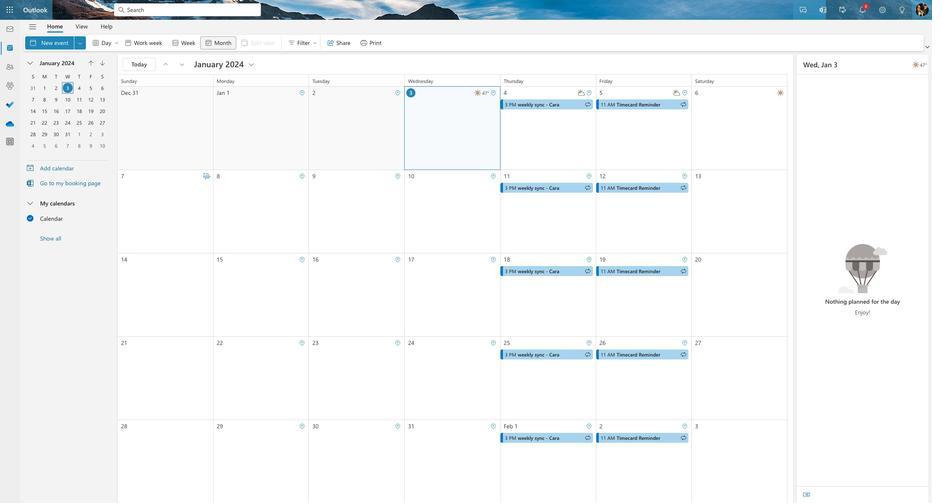 Task type: locate. For each thing, give the bounding box(es) containing it.

[[27, 214, 34, 222]]

january for january 2024
[[40, 59, 60, 67]]

selected date january 3, 2024, today's date january 3, 2024 group
[[20, 52, 111, 161]]

jan right wed,
[[822, 60, 832, 69]]

sunny image
[[910, 58, 923, 71], [472, 86, 485, 100]]

light snow showers image
[[200, 170, 213, 183]]

2 - from the top
[[546, 185, 548, 191]]

1 horizontal spatial 4
[[78, 85, 81, 91]]

47° inside agenda view section
[[921, 62, 928, 68]]

monday
[[217, 78, 235, 84]]

17 button
[[63, 106, 73, 116]]

2 vertical spatial 
[[27, 201, 33, 207]]

1 horizontal spatial 30
[[313, 423, 319, 431]]

2 button down 26 button
[[86, 129, 96, 139]]

help
[[101, 22, 113, 30]]

1 horizontal spatial 17
[[408, 256, 415, 264]]

9 button up 16 button
[[51, 95, 61, 105]]

21 inside 21 button
[[30, 119, 36, 126]]

26
[[88, 119, 94, 126], [600, 339, 606, 347]]

7 right page
[[121, 172, 124, 180]]

january inside 'button'
[[40, 59, 60, 67]]

0 vertical spatial 13
[[100, 96, 105, 103]]

7 button up the calendar in the left of the page
[[63, 141, 73, 151]]

11
[[77, 96, 82, 103], [601, 101, 606, 108], [504, 172, 510, 180], [601, 185, 606, 191], [601, 268, 606, 275], [601, 352, 606, 358], [601, 435, 606, 442]]

8 button up 15 button
[[40, 95, 50, 105]]

1 horizontal spatial 47°
[[921, 62, 928, 68]]

0 horizontal spatial 10 button
[[63, 95, 73, 105]]

1 vertical spatial 17
[[408, 256, 415, 264]]

1 pm from the top
[[509, 101, 517, 108]]

0 horizontal spatial jan
[[217, 89, 225, 97]]

19
[[88, 108, 94, 114], [600, 256, 606, 264]]

1 vertical spatial 1 button
[[74, 129, 84, 139]]


[[859, 6, 867, 14]]

2024 inside 'button'
[[62, 59, 75, 67]]

6 button
[[98, 83, 107, 93], [51, 141, 61, 151]]

1 vertical spatial 28
[[121, 423, 127, 431]]

0 vertical spatial 47°
[[921, 62, 928, 68]]

 week
[[171, 39, 195, 47]]

repeating event image
[[585, 100, 592, 110], [681, 183, 687, 193], [681, 267, 687, 276], [585, 350, 592, 360], [681, 350, 687, 360], [585, 434, 592, 443]]

14
[[30, 108, 36, 114], [121, 256, 127, 264]]


[[29, 39, 37, 47]]

25 button
[[74, 118, 84, 128]]

23
[[54, 119, 59, 126], [313, 339, 319, 347]]

3 11 am timecard reminder from the top
[[601, 268, 661, 275]]

calendar image
[[6, 44, 14, 52]]

timecard
[[617, 101, 638, 108], [617, 185, 638, 191], [617, 268, 638, 275], [617, 352, 638, 358], [617, 435, 638, 442]]


[[804, 492, 810, 499]]

3 button down 27 button
[[98, 129, 107, 139]]

0 vertical spatial 30
[[54, 131, 59, 138]]

27 inside button
[[100, 119, 105, 126]]

saturday
[[696, 78, 714, 84]]

1 horizontal spatial 6
[[101, 85, 104, 91]]

5 up 12 button
[[90, 85, 92, 91]]

0 horizontal spatial 20
[[100, 108, 105, 114]]

3 am from the top
[[608, 268, 615, 275]]

19 inside button
[[88, 108, 94, 114]]

3 weekly from the top
[[518, 268, 534, 275]]

1 horizontal spatial 27
[[696, 339, 702, 347]]

 down cn image
[[926, 45, 930, 49]]

4 down thursday
[[504, 89, 507, 97]]

0 vertical spatial 23
[[54, 119, 59, 126]]

3 cell
[[62, 82, 74, 94]]

27
[[100, 119, 105, 126], [696, 339, 702, 347]]

1 s from the left
[[32, 73, 34, 80]]

7 up the calendar in the left of the page
[[66, 143, 69, 149]]

3 inside cell
[[66, 85, 69, 91]]

1 horizontal spatial 14
[[121, 256, 127, 264]]

3 pm weekly sync - cara
[[505, 101, 560, 108], [505, 185, 560, 191], [505, 268, 560, 275], [505, 352, 560, 358], [505, 435, 560, 442]]

 left the my
[[27, 201, 33, 207]]

0 horizontal spatial 24
[[65, 119, 70, 126]]

24 inside button
[[65, 119, 70, 126]]

1 am from the top
[[608, 101, 615, 108]]


[[585, 101, 592, 108], [681, 101, 687, 108], [585, 185, 592, 191], [681, 185, 687, 191], [585, 268, 592, 275], [681, 268, 687, 275], [585, 352, 592, 358], [681, 352, 687, 358], [585, 435, 592, 442], [681, 435, 687, 442]]

2 weekly from the top
[[518, 185, 534, 191]]

0 vertical spatial sunny image
[[910, 58, 923, 71]]

0 horizontal spatial 25
[[77, 119, 82, 126]]

0 vertical spatial 8 button
[[40, 95, 50, 105]]

today button
[[123, 58, 156, 71]]

 button down cn image
[[924, 43, 932, 51]]

4 pm from the top
[[509, 352, 517, 358]]

share
[[337, 39, 351, 47]]

4 button down 28 button on the left of page
[[28, 141, 38, 151]]

5 sync from the top
[[535, 435, 545, 442]]


[[299, 90, 306, 96], [395, 90, 401, 96], [490, 90, 497, 96], [586, 90, 593, 96], [682, 90, 689, 96], [299, 173, 306, 180], [395, 173, 401, 180], [490, 173, 497, 180], [586, 173, 593, 180], [682, 173, 689, 180], [299, 257, 306, 263], [395, 257, 401, 263], [490, 257, 497, 263], [586, 257, 593, 263], [682, 257, 689, 263], [299, 340, 306, 347], [395, 340, 401, 347], [490, 340, 497, 347], [586, 340, 593, 347], [682, 340, 689, 347], [299, 424, 306, 430], [395, 424, 401, 430], [490, 424, 497, 430], [586, 424, 593, 430], [682, 424, 689, 430]]

2 s from the left
[[101, 73, 104, 80]]

jan down monday
[[217, 89, 225, 97]]

2024 inside the selected date january 3, 2024
[[20, 83, 32, 91]]

saturday element
[[97, 71, 108, 82]]

2 t from the left
[[78, 73, 81, 80]]

3 - from the top
[[546, 268, 548, 275]]

4 button up 11 button
[[74, 83, 84, 93]]

0 horizontal spatial 47°
[[482, 90, 490, 96]]

47° button
[[910, 58, 928, 71], [472, 86, 490, 100]]

47° for left sunny image
[[482, 90, 490, 96]]

2024 up w
[[62, 59, 75, 67]]

0 vertical spatial 22
[[42, 119, 47, 126]]

calendar
[[52, 164, 74, 172]]

0 vertical spatial 21
[[30, 119, 36, 126]]

4 up 11 button
[[78, 85, 81, 91]]

1 vertical spatial 3 button
[[98, 129, 107, 139]]

 button
[[176, 58, 189, 71]]

sunday element
[[27, 71, 39, 82]]

enjoy!
[[856, 309, 871, 317]]

0 vertical spatial 25
[[77, 119, 82, 126]]

1 horizontal spatial 21
[[121, 339, 127, 347]]

1 vertical spatial 31 button
[[63, 129, 73, 139]]

add calendar
[[40, 164, 74, 172]]

5 down 29 button
[[43, 143, 46, 149]]

january down the selected
[[20, 68, 39, 76]]

10 button left 11 button
[[63, 95, 73, 105]]

tuesday element
[[50, 71, 62, 82]]

 down the selected
[[27, 60, 33, 66]]

1 horizontal spatial 15
[[217, 256, 223, 264]]

0 horizontal spatial 7
[[32, 96, 34, 103]]

9 button down 26 button
[[86, 141, 96, 151]]

 for left  dropdown button
[[27, 60, 33, 66]]

1 horizontal spatial s
[[101, 73, 104, 80]]

t right monday element
[[55, 73, 58, 80]]

3 reminder from the top
[[639, 268, 661, 275]]

0 horizontal spatial 2024
[[20, 83, 32, 91]]


[[77, 40, 83, 46], [114, 40, 119, 45], [313, 40, 318, 45], [247, 60, 256, 68], [179, 61, 186, 68]]

1 vertical spatial 20
[[696, 256, 702, 264]]

wed,
[[804, 60, 820, 69]]

monday element
[[39, 71, 50, 82]]

wednesday element
[[62, 71, 74, 82]]

t right w
[[78, 73, 81, 80]]

1 reminder from the top
[[639, 101, 661, 108]]

47° button inside agenda view section
[[910, 58, 928, 71]]

0 horizontal spatial sunny image
[[472, 86, 485, 100]]

1 horizontal spatial january
[[40, 59, 60, 67]]

10
[[65, 96, 70, 103], [100, 143, 105, 149], [408, 172, 415, 180]]

jan inside agenda view section
[[822, 60, 832, 69]]

2 vertical spatial 9
[[313, 172, 316, 180]]

1 horizontal spatial 1 button
[[74, 129, 84, 139]]

2 sync from the top
[[535, 185, 545, 191]]

 button
[[159, 58, 172, 71]]


[[880, 7, 886, 13]]

1 button down 25 button
[[74, 129, 84, 139]]

1 sync from the top
[[535, 101, 545, 108]]

8 button
[[40, 95, 50, 105], [74, 141, 84, 151]]

0 vertical spatial 
[[926, 45, 930, 49]]

list box
[[20, 195, 114, 246]]

1 horizontal spatial 19
[[600, 256, 606, 264]]

31 button
[[28, 83, 38, 93], [63, 129, 73, 139]]

0 vertical spatial  button
[[924, 43, 932, 51]]

january down 
[[194, 58, 223, 69]]

20
[[100, 108, 105, 114], [696, 256, 702, 264]]

 button up sunday element
[[24, 57, 37, 69]]

0 horizontal spatial 22
[[42, 119, 47, 126]]

4 reminder from the top
[[639, 352, 661, 358]]


[[124, 39, 132, 47]]

0 horizontal spatial 26
[[88, 119, 94, 126]]

1 horizontal spatial 25
[[504, 339, 510, 347]]

show
[[40, 235, 54, 242]]

1 horizontal spatial 20
[[696, 256, 702, 264]]

6 button down 30 button
[[51, 141, 61, 151]]

day
[[102, 39, 111, 47]]

2
[[55, 85, 58, 91], [313, 89, 316, 97], [90, 131, 92, 138], [600, 423, 603, 431]]

 for 
[[114, 40, 119, 45]]

 button
[[814, 0, 834, 21]]

1 vertical spatial 29
[[217, 423, 223, 431]]

2 button left the 3 cell on the left top
[[51, 83, 61, 93]]

0 vertical spatial 3 button
[[63, 83, 73, 93]]

1 horizontal spatial 2024
[[62, 59, 75, 67]]

2 horizontal spatial 5
[[600, 89, 603, 97]]

1 vertical spatial jan
[[217, 89, 225, 97]]

3 button inside cell
[[63, 83, 73, 93]]

2024 up monday
[[226, 58, 244, 69]]

28
[[30, 131, 36, 138], [121, 423, 127, 431]]

 button
[[834, 0, 853, 21]]

8 down 25 button
[[78, 143, 81, 149]]

 inside list box
[[27, 201, 33, 207]]

0 horizontal spatial 5 button
[[40, 141, 50, 151]]

0 vertical spatial 12
[[88, 96, 94, 103]]

9 button
[[51, 95, 61, 105], [86, 141, 96, 151]]

0 horizontal spatial 7 button
[[28, 95, 38, 105]]

10 button down 27 button
[[98, 141, 107, 151]]

2 11 am timecard reminder from the top
[[601, 185, 661, 191]]

2024
[[226, 58, 244, 69], [62, 59, 75, 67], [20, 83, 32, 91]]

0 horizontal spatial 1 button
[[40, 83, 50, 93]]

s right 3,
[[32, 73, 34, 80]]

1 vertical spatial 47° button
[[472, 86, 490, 100]]

t for thursday element
[[78, 73, 81, 80]]

1 horizontal spatial 9
[[90, 143, 92, 149]]

my calendars
[[40, 199, 75, 207]]

1 horizontal spatial 3 button
[[98, 129, 107, 139]]

 button
[[24, 20, 41, 34]]

7 button up 14 button
[[28, 95, 38, 105]]

january up monday element
[[40, 59, 60, 67]]

1 right feb
[[515, 423, 518, 431]]

page
[[88, 179, 101, 187]]

5 am from the top
[[608, 435, 615, 442]]

7 up 14 button
[[32, 96, 34, 103]]

0 vertical spatial 19
[[88, 108, 94, 114]]

0 vertical spatial jan
[[822, 60, 832, 69]]

1 vertical spatial 10 button
[[98, 141, 107, 151]]

2 vertical spatial 10
[[408, 172, 415, 180]]

booking
[[65, 179, 86, 187]]

1 vertical spatial 25
[[504, 339, 510, 347]]

0 vertical spatial 18
[[77, 108, 82, 114]]

 inside  day 
[[114, 40, 119, 45]]

0 horizontal spatial 47° button
[[472, 86, 490, 100]]

partly sunny image
[[575, 86, 588, 100]]

0 vertical spatial 14
[[30, 108, 36, 114]]

to do image
[[6, 101, 14, 110]]

1 weekly from the top
[[518, 101, 534, 108]]

1 vertical spatial 7
[[66, 143, 69, 149]]

list box inside january 2024 application
[[20, 195, 114, 246]]

feb
[[504, 423, 513, 431]]

3 sync from the top
[[535, 268, 545, 275]]

20 button
[[98, 106, 107, 116]]

partly sunny image
[[670, 86, 684, 100]]

4 sync from the top
[[535, 352, 545, 358]]

11 inside button
[[77, 96, 82, 103]]

1 horizontal spatial 6 button
[[98, 83, 107, 93]]

0 horizontal spatial  button
[[24, 57, 37, 69]]


[[327, 39, 335, 47]]

s right friday element
[[101, 73, 104, 80]]

26 inside button
[[88, 119, 94, 126]]

t
[[55, 73, 58, 80], [78, 73, 81, 80]]

for
[[872, 298, 880, 306]]

 print
[[360, 39, 382, 47]]

list box containing my calendars
[[20, 195, 114, 246]]

12 inside button
[[88, 96, 94, 103]]

18 inside button
[[77, 108, 82, 114]]

thursday
[[504, 78, 524, 84]]

share group
[[323, 35, 387, 50]]

30 inside button
[[54, 131, 59, 138]]

sunny image inside agenda view section
[[910, 58, 923, 71]]

1 button down m
[[40, 83, 50, 93]]

0 vertical spatial 26
[[88, 119, 94, 126]]

0 vertical spatial 15
[[42, 108, 47, 114]]

groups image
[[6, 82, 14, 91]]

sync
[[535, 101, 545, 108], [535, 185, 545, 191], [535, 268, 545, 275], [535, 352, 545, 358], [535, 435, 545, 442]]

8 left 
[[865, 3, 868, 9]]

6 down saturday
[[696, 89, 699, 97]]

sunday
[[121, 78, 137, 84]]


[[27, 165, 33, 172]]

repeating event image
[[681, 100, 687, 110], [585, 183, 592, 193], [585, 267, 592, 276], [681, 434, 687, 443]]

0 horizontal spatial 27
[[100, 119, 105, 126]]

1 vertical spatial 10
[[100, 143, 105, 149]]

8 button down 25 button
[[74, 141, 84, 151]]

tab list containing home
[[41, 20, 119, 33]]

16
[[54, 108, 59, 114], [313, 256, 319, 264]]

1 vertical spatial 13
[[696, 172, 702, 180]]

1 horizontal spatial t
[[78, 73, 81, 80]]

1 horizontal spatial 26
[[600, 339, 606, 347]]

31 button right 30 button
[[63, 129, 73, 139]]

6 button up '13' button
[[98, 83, 107, 93]]

0 vertical spatial 29
[[42, 131, 47, 138]]

24
[[65, 119, 70, 126], [408, 339, 415, 347]]

0 horizontal spatial 8 button
[[40, 95, 50, 105]]

1 horizontal spatial 8 button
[[74, 141, 84, 151]]

31 button down sunday element
[[28, 83, 38, 93]]


[[88, 61, 93, 66]]

0 vertical spatial 27
[[100, 119, 105, 126]]

8 inside " 8 "
[[865, 3, 868, 9]]

work
[[134, 39, 148, 47]]

1 vertical spatial 
[[27, 60, 33, 66]]

5 button up 12 button
[[86, 83, 96, 93]]

4
[[78, 85, 81, 91], [504, 89, 507, 97], [32, 143, 34, 149]]

1 t from the left
[[55, 73, 58, 80]]

5 pm from the top
[[509, 435, 517, 442]]

21 button
[[28, 118, 38, 128]]

tab list
[[41, 20, 119, 33]]

6 down 30 button
[[55, 143, 58, 149]]

24 button
[[63, 118, 73, 128]]

8 right light snow showers image
[[217, 172, 220, 180]]

3 button
[[63, 83, 73, 93], [98, 129, 107, 139]]

14 button
[[28, 106, 38, 116]]

2 pm from the top
[[509, 185, 517, 191]]

1 horizontal spatial 9 button
[[86, 141, 96, 151]]

3 button down wednesday element
[[63, 83, 73, 93]]

my
[[40, 199, 48, 207]]

1 horizontal spatial 7
[[66, 143, 69, 149]]

tab list inside january 2024 application
[[41, 20, 119, 33]]

2 reminder from the top
[[639, 185, 661, 191]]

8 up 15 button
[[43, 96, 46, 103]]

15 inside button
[[42, 108, 47, 114]]

 inside january 2024 
[[247, 60, 256, 68]]

5 button down 29 button
[[40, 141, 50, 151]]

1 horizontal spatial 4 button
[[74, 83, 84, 93]]

17 inside button
[[65, 108, 70, 114]]

5 - from the top
[[546, 435, 548, 442]]

0 horizontal spatial 17
[[65, 108, 70, 114]]

6 up '13' button
[[101, 85, 104, 91]]

home button
[[41, 20, 69, 33]]

4 down 28 button on the left of page
[[32, 143, 34, 149]]

1 horizontal spatial 10 button
[[98, 141, 107, 151]]

0 horizontal spatial 2 button
[[51, 83, 61, 93]]

1 horizontal spatial 16
[[313, 256, 319, 264]]

2024 down sunday element
[[20, 83, 32, 91]]

0 horizontal spatial 16
[[54, 108, 59, 114]]

 inside " filter "
[[313, 40, 318, 45]]

s
[[32, 73, 34, 80], [101, 73, 104, 80]]

5 down friday
[[600, 89, 603, 97]]



Task type: vqa. For each thing, say whether or not it's contained in the screenshot.
topmost '18'
yes



Task type: describe. For each thing, give the bounding box(es) containing it.
 month
[[205, 39, 232, 47]]

planned
[[849, 298, 870, 306]]

thursday element
[[74, 71, 85, 82]]

go to onedrive for business image
[[6, 120, 14, 129]]

4 11 am timecard reminder from the top
[[601, 352, 661, 358]]

january 2024 
[[194, 58, 256, 69]]

nothing
[[826, 298, 848, 306]]

s for sunday element
[[32, 73, 34, 80]]

 for 
[[313, 40, 318, 45]]

3 timecard from the top
[[617, 268, 638, 275]]

1 down m
[[43, 85, 46, 91]]

mostly sunny image
[[774, 86, 788, 100]]

2 horizontal spatial 4
[[504, 89, 507, 97]]

1 horizontal spatial 7 button
[[63, 141, 73, 151]]

3 inside agenda view section
[[834, 60, 838, 69]]

1 vertical spatial 26
[[600, 339, 606, 347]]

14 inside button
[[30, 108, 36, 114]]


[[900, 7, 906, 13]]

 button
[[97, 57, 108, 69]]

0 horizontal spatial 9
[[55, 96, 58, 103]]

go to my booking page
[[40, 179, 101, 187]]

4 cara from the top
[[550, 352, 560, 358]]

5 11 am timecard reminder from the top
[[601, 435, 661, 442]]

19 button
[[86, 106, 96, 116]]

0 horizontal spatial 31 button
[[28, 83, 38, 93]]

1 vertical spatial 9 button
[[86, 141, 96, 151]]

outlook banner
[[0, 0, 933, 21]]


[[800, 7, 807, 13]]

4 3 pm weekly sync - cara from the top
[[505, 352, 560, 358]]

18 button
[[74, 106, 84, 116]]

1 cara from the top
[[550, 101, 560, 108]]

january 2024 button
[[36, 57, 85, 69]]

 inside button
[[179, 61, 186, 68]]

friday
[[600, 78, 613, 84]]

10 for the rightmost 10 button
[[100, 143, 105, 149]]

1 vertical spatial 27
[[696, 339, 702, 347]]

1 vertical spatial 18
[[504, 256, 510, 264]]

mail image
[[6, 25, 14, 33]]

3,
[[20, 76, 24, 83]]

30 button
[[51, 129, 61, 139]]

2 horizontal spatial 10
[[408, 172, 415, 180]]


[[162, 61, 169, 68]]

 for january
[[247, 60, 256, 68]]

4 weekly from the top
[[518, 352, 534, 358]]

2 vertical spatial 7
[[121, 172, 124, 180]]

tuesday
[[313, 78, 330, 84]]

 button
[[74, 36, 86, 50]]

27 button
[[98, 118, 107, 128]]

1 horizontal spatial 13
[[696, 172, 702, 180]]

left-rail-appbar navigation
[[2, 20, 18, 134]]

view
[[76, 22, 88, 30]]

0 horizontal spatial 4
[[32, 143, 34, 149]]

28 button
[[28, 129, 38, 139]]

dec
[[121, 89, 131, 97]]

help button
[[94, 20, 119, 33]]

1 timecard from the top
[[617, 101, 638, 108]]

event
[[54, 39, 68, 47]]

people image
[[6, 63, 14, 71]]

home
[[47, 22, 63, 30]]

calendars
[[50, 199, 75, 207]]


[[28, 23, 37, 31]]

january for january 2024 
[[194, 58, 223, 69]]

january inside the selected date january 3, 2024
[[20, 68, 39, 76]]

22 inside button
[[42, 119, 47, 126]]

feb 1
[[504, 423, 518, 431]]

2 cara from the top
[[550, 185, 560, 191]]

0 vertical spatial 7 button
[[28, 95, 38, 105]]

january 2024
[[40, 59, 75, 67]]

agenda view section
[[797, 55, 929, 504]]

11 button
[[74, 95, 84, 105]]

january 2024 application
[[0, 0, 933, 504]]

10 for top 10 button
[[65, 96, 70, 103]]

1 - from the top
[[546, 101, 548, 108]]

s for saturday element
[[101, 73, 104, 80]]

1 vertical spatial 9
[[90, 143, 92, 149]]

4 timecard from the top
[[617, 352, 638, 358]]

 button
[[794, 0, 814, 20]]


[[171, 39, 180, 47]]

1 11 am timecard reminder from the top
[[601, 101, 661, 108]]

5 3 pm weekly sync - cara from the top
[[505, 435, 560, 442]]

jan 1
[[217, 89, 230, 97]]

0 vertical spatial 2 button
[[51, 83, 61, 93]]

0 vertical spatial 6 button
[[98, 83, 107, 93]]

add
[[40, 164, 51, 172]]

2 am from the top
[[608, 185, 615, 191]]

26 button
[[86, 118, 96, 128]]

47° for sunny image within agenda view section
[[921, 62, 928, 68]]

3 cara from the top
[[550, 268, 560, 275]]

2 3 pm weekly sync - cara from the top
[[505, 185, 560, 191]]

5 weekly from the top
[[518, 435, 534, 442]]

29 inside 29 button
[[42, 131, 47, 138]]

 for  dropdown button to the top
[[926, 45, 930, 49]]

3 pm from the top
[[509, 268, 517, 275]]


[[117, 6, 126, 14]]

 button
[[800, 489, 814, 502]]

2 horizontal spatial 9
[[313, 172, 316, 180]]

2 horizontal spatial 6
[[696, 89, 699, 97]]

week
[[181, 39, 195, 47]]

0 vertical spatial 10 button
[[63, 95, 73, 105]]

all
[[56, 235, 61, 242]]

16 inside button
[[54, 108, 59, 114]]

date
[[20, 60, 31, 68]]

 new event
[[29, 39, 68, 47]]


[[205, 39, 213, 47]]

outlook
[[23, 5, 47, 14]]

 button
[[893, 0, 913, 21]]

0 horizontal spatial 5
[[43, 143, 46, 149]]

23 inside 23 button
[[54, 119, 59, 126]]


[[840, 7, 847, 13]]

new
[[41, 39, 53, 47]]

1 vertical spatial 15
[[217, 256, 223, 264]]

 day 
[[92, 39, 119, 47]]

day
[[891, 298, 901, 306]]

1 vertical spatial 23
[[313, 339, 319, 347]]

1 vertical spatial 4 button
[[28, 141, 38, 151]]

1 vertical spatial 16
[[313, 256, 319, 264]]

1 horizontal spatial 24
[[408, 339, 415, 347]]

1 horizontal spatial 29
[[217, 423, 223, 431]]

20 inside button
[[100, 108, 105, 114]]

print
[[370, 39, 382, 47]]

2 timecard from the top
[[617, 185, 638, 191]]

13 button
[[98, 95, 107, 105]]

2024 for january 2024 
[[226, 58, 244, 69]]

25 inside 25 button
[[77, 119, 82, 126]]

 filter 
[[288, 39, 318, 47]]

selected date january 3, 2024
[[20, 52, 41, 91]]

Search field
[[126, 5, 256, 14]]

go to my booking page button
[[20, 176, 114, 191]]

0 vertical spatial 5 button
[[86, 83, 96, 93]]

my
[[56, 179, 64, 187]]

 button
[[873, 0, 893, 21]]

1 down 25 button
[[78, 131, 81, 138]]

 button
[[85, 57, 97, 69]]

the
[[881, 298, 890, 306]]

m
[[42, 73, 47, 80]]

0 vertical spatial 1 button
[[40, 83, 50, 93]]

15 button
[[40, 106, 50, 116]]

2024 for january 2024
[[62, 59, 75, 67]]

0 vertical spatial 9 button
[[51, 95, 61, 105]]

t for tuesday element
[[55, 73, 58, 80]]

5 cara from the top
[[550, 435, 560, 442]]

 inside dropdown button
[[77, 40, 83, 46]]

5 reminder from the top
[[639, 435, 661, 442]]

12 button
[[86, 95, 96, 105]]

1 horizontal spatial 31 button
[[63, 129, 73, 139]]

view button
[[69, 20, 94, 33]]

outlook link
[[23, 0, 47, 20]]

4 - from the top
[[546, 352, 548, 358]]

show all
[[40, 235, 61, 242]]

go
[[40, 179, 47, 187]]

wed, jan 3
[[804, 60, 838, 69]]

f
[[90, 73, 92, 80]]

friday element
[[85, 71, 97, 82]]

28 inside button
[[30, 131, 36, 138]]

1 vertical spatial 14
[[121, 256, 127, 264]]

to
[[49, 179, 54, 187]]

cn image
[[916, 3, 929, 17]]

3 3 pm weekly sync - cara from the top
[[505, 268, 560, 275]]

1 3 pm weekly sync - cara from the top
[[505, 101, 560, 108]]

1 horizontal spatial 22
[[217, 339, 223, 347]]

dec 31
[[121, 89, 139, 97]]

1 down monday
[[227, 89, 230, 97]]

22 button
[[40, 118, 50, 128]]

1 vertical spatial 6 button
[[51, 141, 61, 151]]

0 vertical spatial 4 button
[[74, 83, 84, 93]]

week
[[149, 39, 162, 47]]

new group
[[25, 35, 280, 51]]

show all button
[[20, 231, 114, 246]]

4 am from the top
[[608, 352, 615, 358]]

1 horizontal spatial 2 button
[[86, 129, 96, 139]]

5 timecard from the top
[[617, 435, 638, 442]]

0 horizontal spatial 6
[[55, 143, 58, 149]]

 8 
[[859, 3, 886, 14]]


[[100, 61, 105, 66]]

 search field
[[114, 0, 261, 19]]

wednesday
[[408, 78, 433, 84]]

1 vertical spatial 12
[[600, 172, 606, 180]]

1 horizontal spatial 5
[[90, 85, 92, 91]]

13 inside button
[[100, 96, 105, 103]]

 work week
[[124, 39, 162, 47]]

nothing planned for the day enjoy!
[[826, 298, 901, 317]]

calendar
[[40, 215, 63, 223]]



